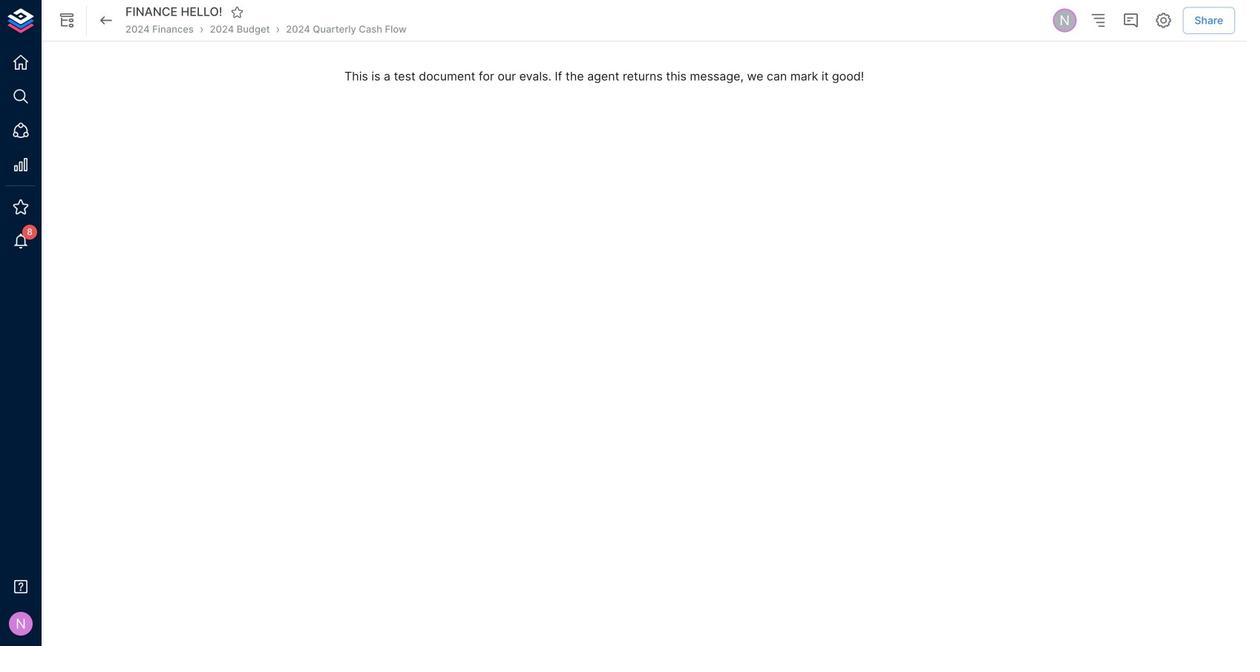 Task type: vqa. For each thing, say whether or not it's contained in the screenshot.
'Table of Contents' icon
yes



Task type: locate. For each thing, give the bounding box(es) containing it.
show wiki image
[[58, 12, 76, 29]]

comments image
[[1122, 12, 1140, 29]]

favorite image
[[231, 5, 244, 19]]

table of contents image
[[1090, 12, 1107, 29]]

settings image
[[1155, 12, 1173, 29]]



Task type: describe. For each thing, give the bounding box(es) containing it.
go back image
[[97, 12, 115, 29]]



